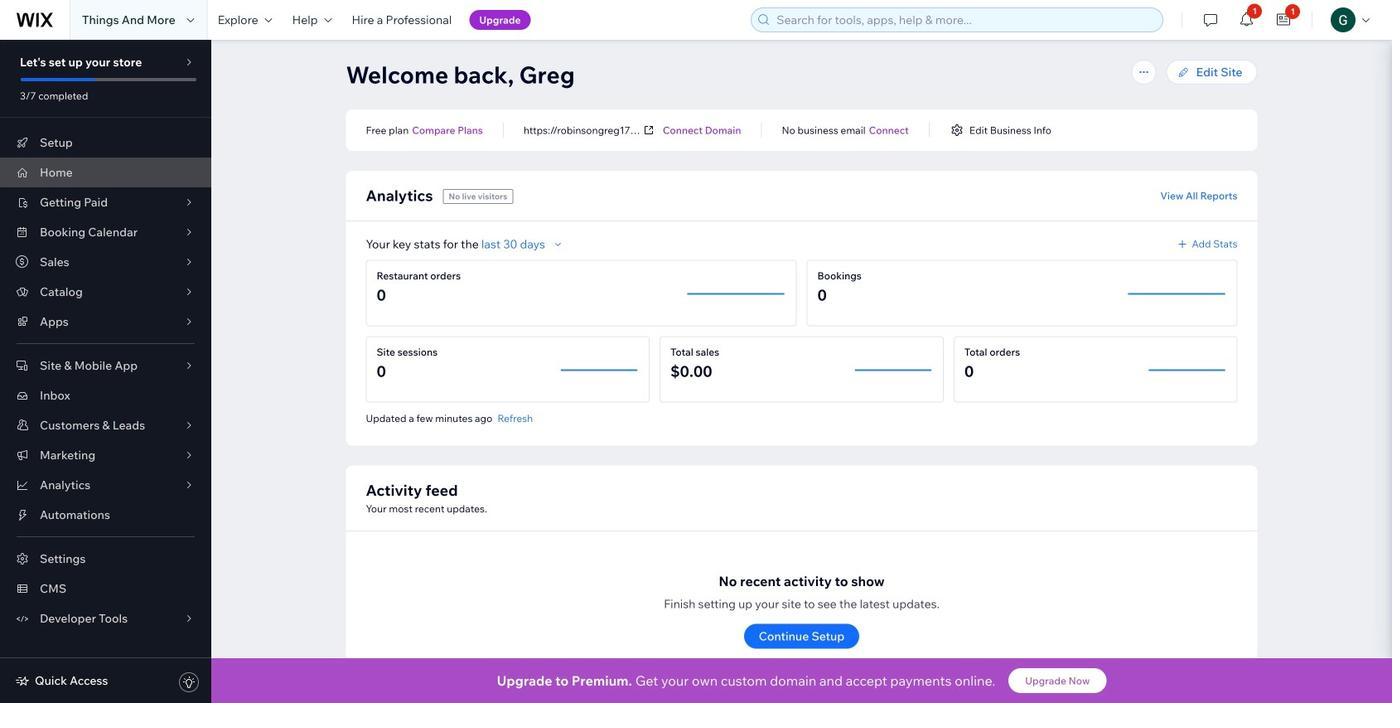 Task type: locate. For each thing, give the bounding box(es) containing it.
sidebar element
[[0, 40, 211, 703]]



Task type: vqa. For each thing, say whether or not it's contained in the screenshot.
Search for tools, apps, help & more... field
yes



Task type: describe. For each thing, give the bounding box(es) containing it.
Search for tools, apps, help & more... field
[[772, 8, 1158, 32]]



